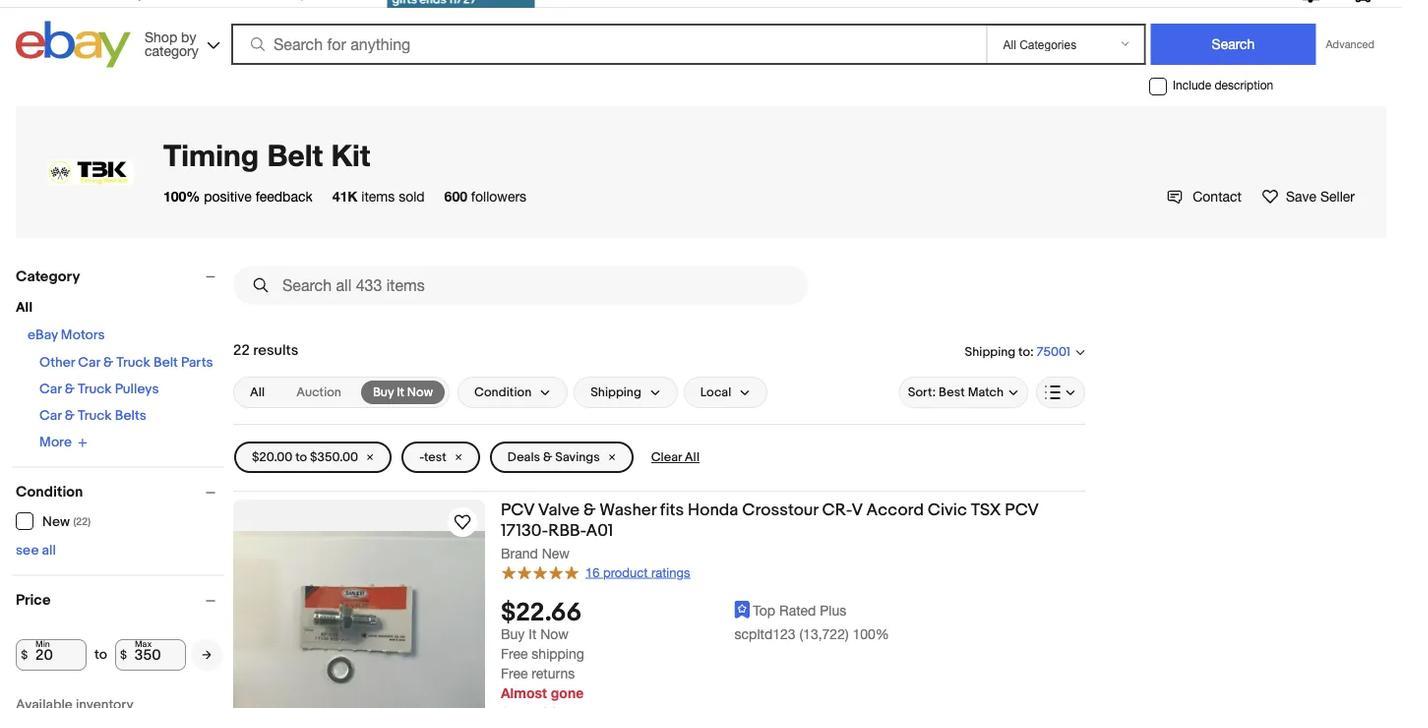 Task type: vqa. For each thing, say whether or not it's contained in the screenshot.
the bottommost "Buy"
yes



Task type: describe. For each thing, give the bounding box(es) containing it.
category
[[145, 42, 199, 59]]

2 vertical spatial truck
[[78, 408, 112, 425]]

pcv valve & washer fits honda crosstour cr-v accord civic  tsx pcv 17130-rbb-a01 link
[[501, 500, 1086, 545]]

1 horizontal spatial now
[[541, 627, 569, 643]]

timing belt kit link
[[163, 137, 371, 173]]

pcv valve & washer fits honda crosstour cr-v accord civic  tsx pcv 17130-rbb-a01 heading
[[501, 500, 1039, 541]]

17130-
[[501, 521, 549, 541]]

pulleys
[[115, 382, 159, 398]]

match
[[968, 385, 1004, 400]]

$22.66
[[501, 599, 582, 629]]

$20.00 to $350.00 link
[[234, 442, 392, 474]]

& down other
[[65, 382, 75, 398]]

41k
[[332, 188, 358, 204]]

shop by category button
[[136, 21, 224, 64]]

600
[[445, 188, 468, 204]]

deals & savings link
[[490, 442, 634, 474]]

top rated plus
[[754, 603, 847, 619]]

graph of available inventory between $20.0 and $350.0 image
[[16, 697, 183, 709]]

clear all link
[[644, 442, 708, 474]]

shipping
[[532, 646, 585, 663]]

$ for maximum value $350 text box
[[120, 649, 127, 663]]

$20.00
[[252, 450, 293, 465]]

1 horizontal spatial buy it now
[[501, 627, 569, 643]]

$20.00 to $350.00
[[252, 450, 358, 465]]

positive
[[204, 188, 252, 204]]

category button
[[16, 268, 224, 286]]

75001
[[1037, 345, 1071, 360]]

see all button
[[16, 543, 56, 560]]

-test link
[[402, 442, 480, 474]]

gone
[[551, 686, 584, 702]]

100% inside scpltd123 (13,722) 100% free shipping free returns almost gone
[[853, 627, 890, 643]]

-test
[[420, 450, 447, 465]]

2 pcv from the left
[[1006, 500, 1039, 521]]

a01
[[586, 521, 614, 541]]

sort: best match button
[[900, 377, 1029, 409]]

returns
[[532, 666, 575, 682]]

0 vertical spatial buy it now
[[373, 385, 433, 400]]

car & truck belts link
[[39, 408, 146, 425]]

see
[[16, 543, 39, 560]]

save seller button
[[1262, 186, 1356, 207]]

rbb-
[[549, 521, 586, 541]]

tsx
[[971, 500, 1002, 521]]

(13,722)
[[800, 627, 849, 643]]

local
[[701, 385, 732, 400]]

watch pcv valve & washer fits honda crosstour cr-v accord civic  tsx pcv 17130-rbb-a01 image
[[451, 511, 475, 535]]

followers
[[471, 188, 527, 204]]

shipping button
[[574, 377, 678, 409]]

advanced
[[1327, 38, 1375, 51]]

washer
[[600, 500, 657, 521]]

deals
[[508, 450, 541, 465]]

include description
[[1174, 78, 1274, 92]]

contact
[[1193, 188, 1242, 204]]

your shopping cart image
[[1351, 0, 1373, 2]]

clear
[[652, 450, 682, 465]]

other car & truck belt parts link
[[39, 355, 213, 372]]

1 horizontal spatial buy
[[501, 627, 525, 643]]

kit
[[331, 137, 371, 173]]

belts
[[115, 408, 146, 425]]

$22.66 main content
[[233, 258, 1086, 709]]

timing belt kit image
[[47, 160, 134, 185]]

advanced link
[[1317, 25, 1385, 64]]

16 product ratings link
[[501, 564, 691, 581]]

2 vertical spatial car
[[39, 408, 62, 425]]

ebay
[[28, 327, 58, 344]]

(22)
[[73, 516, 91, 529]]

price
[[16, 592, 51, 610]]

buy it now link
[[361, 381, 445, 405]]

100% positive feedback
[[163, 188, 313, 204]]

to for :
[[1019, 344, 1031, 360]]

save
[[1287, 188, 1317, 204]]

0 vertical spatial truck
[[116, 355, 150, 372]]

shipping to : 75001
[[965, 344, 1071, 360]]

price button
[[16, 592, 224, 610]]

0 horizontal spatial 100%
[[163, 188, 200, 204]]

other car & truck belt parts car & truck pulleys car & truck belts
[[39, 355, 213, 425]]

Buy It Now selected text field
[[373, 384, 433, 402]]

0 vertical spatial new
[[42, 514, 70, 531]]

almost
[[501, 686, 547, 702]]

600 followers
[[445, 188, 527, 204]]

ebay motors
[[28, 327, 105, 344]]

more
[[39, 435, 72, 451]]

description
[[1215, 78, 1274, 92]]

see all
[[16, 543, 56, 560]]

honda
[[688, 500, 739, 521]]

seller
[[1321, 188, 1356, 204]]

0 horizontal spatial all
[[16, 300, 32, 317]]

all
[[42, 543, 56, 560]]

scpltd123
[[735, 627, 796, 643]]

items
[[362, 188, 395, 204]]

test
[[424, 450, 447, 465]]

0 vertical spatial car
[[78, 355, 100, 372]]

deals & savings
[[508, 450, 600, 465]]

category
[[16, 268, 80, 286]]

Search for anything text field
[[234, 26, 983, 63]]

auction link
[[285, 381, 353, 405]]

pcv valve & washer fits honda crosstour cr-v accord civic  tsx pcv 17130-rbb-a01 image
[[233, 532, 485, 709]]

Minimum value $20 text field
[[16, 640, 87, 671]]

shop
[[145, 29, 177, 45]]



Task type: locate. For each thing, give the bounding box(es) containing it.
buy it now up -
[[373, 385, 433, 400]]

rated
[[780, 603, 817, 619]]

condition button up "deals"
[[458, 377, 568, 409]]

1 vertical spatial condition button
[[16, 484, 224, 502]]

pcv left 'valve'
[[501, 500, 535, 521]]

2 $ from the left
[[120, 649, 127, 663]]

car down 'motors'
[[78, 355, 100, 372]]

truck up pulleys
[[116, 355, 150, 372]]

0 vertical spatial 100%
[[163, 188, 200, 204]]

plus
[[820, 603, 847, 619]]

car up more
[[39, 408, 62, 425]]

2 free from the top
[[501, 666, 528, 682]]

buy right auction
[[373, 385, 394, 400]]

timing belt kit
[[163, 137, 371, 173]]

condition for the left condition dropdown button
[[16, 484, 83, 502]]

1 pcv from the left
[[501, 500, 535, 521]]

accord
[[867, 500, 924, 521]]

belt inside other car & truck belt parts car & truck pulleys car & truck belts
[[154, 355, 178, 372]]

$ for minimum value $20 text box
[[21, 649, 28, 663]]

Search all 433 items field
[[233, 266, 808, 305]]

buy inside text field
[[373, 385, 394, 400]]

& inside pcv valve & washer fits honda crosstour cr-v accord civic  tsx pcv 17130-rbb-a01 brand new
[[584, 500, 596, 521]]

100%
[[163, 188, 200, 204], [853, 627, 890, 643]]

0 horizontal spatial buy
[[373, 385, 394, 400]]

0 horizontal spatial $
[[21, 649, 28, 663]]

new down rbb-
[[542, 545, 570, 562]]

1 horizontal spatial all
[[250, 385, 265, 400]]

1 vertical spatial buy
[[501, 627, 525, 643]]

new (22)
[[42, 514, 91, 531]]

sort: best match
[[908, 385, 1004, 400]]

now inside text field
[[407, 385, 433, 400]]

shipping up match
[[965, 344, 1016, 360]]

buy
[[373, 385, 394, 400], [501, 627, 525, 643]]

clear all
[[652, 450, 700, 465]]

$ up graph of available inventory between $20.0 and $350.0 image
[[120, 649, 127, 663]]

1 vertical spatial now
[[541, 627, 569, 643]]

buy it now
[[373, 385, 433, 400], [501, 627, 569, 643]]

2 vertical spatial to
[[95, 647, 107, 664]]

0 horizontal spatial new
[[42, 514, 70, 531]]

1 vertical spatial free
[[501, 666, 528, 682]]

shipping up the savings
[[591, 385, 642, 400]]

condition up "deals"
[[474, 385, 532, 400]]

1 vertical spatial 100%
[[853, 627, 890, 643]]

0 vertical spatial condition button
[[458, 377, 568, 409]]

feedback
[[256, 188, 313, 204]]

timing
[[163, 137, 259, 173]]

v
[[852, 500, 863, 521]]

1 horizontal spatial shipping
[[965, 344, 1016, 360]]

buy up almost at left bottom
[[501, 627, 525, 643]]

pcv
[[501, 500, 535, 521], [1006, 500, 1039, 521]]

buy it now up shipping
[[501, 627, 569, 643]]

0 horizontal spatial pcv
[[501, 500, 535, 521]]

16
[[586, 565, 600, 581]]

1 horizontal spatial 100%
[[853, 627, 890, 643]]

1 vertical spatial buy it now
[[501, 627, 569, 643]]

1 horizontal spatial new
[[542, 545, 570, 562]]

2 horizontal spatial to
[[1019, 344, 1031, 360]]

0 vertical spatial it
[[397, 385, 405, 400]]

to inside shipping to : 75001
[[1019, 344, 1031, 360]]

ebay motors link
[[28, 327, 105, 344]]

1 vertical spatial condition
[[16, 484, 83, 502]]

all down 22 results
[[250, 385, 265, 400]]

car down other
[[39, 382, 62, 398]]

now up -
[[407, 385, 433, 400]]

condition
[[474, 385, 532, 400], [16, 484, 83, 502]]

shop by category banner
[[11, 0, 1387, 73]]

0 horizontal spatial to
[[95, 647, 107, 664]]

& inside deals & savings link
[[543, 450, 553, 465]]

all inside clear all "link"
[[685, 450, 700, 465]]

ratings
[[652, 565, 691, 581]]

1 free from the top
[[501, 646, 528, 663]]

top
[[754, 603, 776, 619]]

include
[[1174, 78, 1212, 92]]

0 vertical spatial all
[[16, 300, 32, 317]]

1 $ from the left
[[21, 649, 28, 663]]

it inside text field
[[397, 385, 405, 400]]

condition for the rightmost condition dropdown button
[[474, 385, 532, 400]]

best
[[939, 385, 966, 400]]

contact link
[[1168, 188, 1242, 205]]

condition button up (22)
[[16, 484, 224, 502]]

& up more "button"
[[65, 408, 75, 425]]

condition button
[[458, 377, 568, 409], [16, 484, 224, 502]]

0 vertical spatial buy
[[373, 385, 394, 400]]

shipping inside shipping to : 75001
[[965, 344, 1016, 360]]

100% left positive
[[163, 188, 200, 204]]

condition up new (22)
[[16, 484, 83, 502]]

1 vertical spatial it
[[529, 627, 537, 643]]

pcv valve & washer fits honda crosstour cr-v accord civic  tsx pcv 17130-rbb-a01 brand new
[[501, 500, 1039, 562]]

shipping for shipping
[[591, 385, 642, 400]]

get an extra 20% off image
[[388, 0, 535, 8]]

0 horizontal spatial now
[[407, 385, 433, 400]]

1 vertical spatial shipping
[[591, 385, 642, 400]]

1 horizontal spatial condition button
[[458, 377, 568, 409]]

&
[[103, 355, 113, 372], [65, 382, 75, 398], [65, 408, 75, 425], [543, 450, 553, 465], [584, 500, 596, 521]]

to up graph of available inventory between $20.0 and $350.0 image
[[95, 647, 107, 664]]

0 horizontal spatial it
[[397, 385, 405, 400]]

1 horizontal spatial condition
[[474, 385, 532, 400]]

41k items sold
[[332, 188, 425, 204]]

1 horizontal spatial to
[[296, 450, 307, 465]]

0 horizontal spatial belt
[[154, 355, 178, 372]]

all right "clear"
[[685, 450, 700, 465]]

belt left parts
[[154, 355, 178, 372]]

1 vertical spatial car
[[39, 382, 62, 398]]

none submit inside shop by category banner
[[1151, 24, 1317, 65]]

all
[[16, 300, 32, 317], [250, 385, 265, 400], [685, 450, 700, 465]]

0 vertical spatial now
[[407, 385, 433, 400]]

now up shipping
[[541, 627, 569, 643]]

1 vertical spatial belt
[[154, 355, 178, 372]]

all up ebay
[[16, 300, 32, 317]]

1 vertical spatial all
[[250, 385, 265, 400]]

1 horizontal spatial belt
[[267, 137, 323, 173]]

2 horizontal spatial all
[[685, 450, 700, 465]]

& right 'valve'
[[584, 500, 596, 521]]

truck down car & truck pulleys link at the bottom left
[[78, 408, 112, 425]]

Maximum value $350 text field
[[115, 640, 186, 671]]

to right $20.00 on the bottom of page
[[296, 450, 307, 465]]

None submit
[[1151, 24, 1317, 65]]

1 vertical spatial new
[[542, 545, 570, 562]]

car
[[78, 355, 100, 372], [39, 382, 62, 398], [39, 408, 62, 425]]

0 vertical spatial condition
[[474, 385, 532, 400]]

to
[[1019, 344, 1031, 360], [296, 450, 307, 465], [95, 647, 107, 664]]

listing options selector. list view selected. image
[[1046, 385, 1077, 401]]

0 vertical spatial shipping
[[965, 344, 1016, 360]]

shipping
[[965, 344, 1016, 360], [591, 385, 642, 400]]

local button
[[684, 377, 768, 409]]

sort:
[[908, 385, 937, 400]]

22 results
[[233, 342, 299, 359]]

to inside the $20.00 to $350.00 link
[[296, 450, 307, 465]]

crosstour
[[743, 500, 819, 521]]

1 horizontal spatial $
[[120, 649, 127, 663]]

belt
[[267, 137, 323, 173], [154, 355, 178, 372]]

$
[[21, 649, 28, 663], [120, 649, 127, 663]]

shop by category
[[145, 29, 199, 59]]

16 product ratings
[[586, 565, 691, 581]]

results
[[253, 342, 299, 359]]

0 horizontal spatial condition
[[16, 484, 83, 502]]

0 vertical spatial belt
[[267, 137, 323, 173]]

account navigation
[[11, 0, 1387, 10]]

0 vertical spatial to
[[1019, 344, 1031, 360]]

condition inside dropdown button
[[474, 385, 532, 400]]

22
[[233, 342, 250, 359]]

valve
[[538, 500, 580, 521]]

free
[[501, 646, 528, 663], [501, 666, 528, 682]]

100% right (13,722)
[[853, 627, 890, 643]]

save seller
[[1287, 188, 1356, 204]]

0 horizontal spatial buy it now
[[373, 385, 433, 400]]

$ down price
[[21, 649, 28, 663]]

all inside all link
[[250, 385, 265, 400]]

$350.00
[[310, 450, 358, 465]]

:
[[1031, 344, 1034, 360]]

cr-
[[823, 500, 852, 521]]

0 horizontal spatial condition button
[[16, 484, 224, 502]]

other
[[39, 355, 75, 372]]

truck up car & truck belts link
[[78, 382, 112, 398]]

sold
[[399, 188, 425, 204]]

0 horizontal spatial shipping
[[591, 385, 642, 400]]

all link
[[238, 381, 277, 405]]

to for $350.00
[[296, 450, 307, 465]]

top rated plus image
[[735, 602, 751, 619]]

1 horizontal spatial it
[[529, 627, 537, 643]]

0 vertical spatial free
[[501, 646, 528, 663]]

new left (22)
[[42, 514, 70, 531]]

by
[[181, 29, 196, 45]]

& right "deals"
[[543, 450, 553, 465]]

shipping inside dropdown button
[[591, 385, 642, 400]]

-
[[420, 450, 424, 465]]

1 vertical spatial truck
[[78, 382, 112, 398]]

motors
[[61, 327, 105, 344]]

parts
[[181, 355, 213, 372]]

1 horizontal spatial pcv
[[1006, 500, 1039, 521]]

pcv right "tsx"
[[1006, 500, 1039, 521]]

fits
[[660, 500, 684, 521]]

to left 75001
[[1019, 344, 1031, 360]]

new inside pcv valve & washer fits honda crosstour cr-v accord civic  tsx pcv 17130-rbb-a01 brand new
[[542, 545, 570, 562]]

belt up feedback
[[267, 137, 323, 173]]

civic
[[928, 500, 968, 521]]

new
[[42, 514, 70, 531], [542, 545, 570, 562]]

brand
[[501, 545, 538, 562]]

shipping for shipping to : 75001
[[965, 344, 1016, 360]]

2 vertical spatial all
[[685, 450, 700, 465]]

1 vertical spatial to
[[296, 450, 307, 465]]

truck
[[116, 355, 150, 372], [78, 382, 112, 398], [78, 408, 112, 425]]

& up car & truck pulleys link at the bottom left
[[103, 355, 113, 372]]

savings
[[555, 450, 600, 465]]



